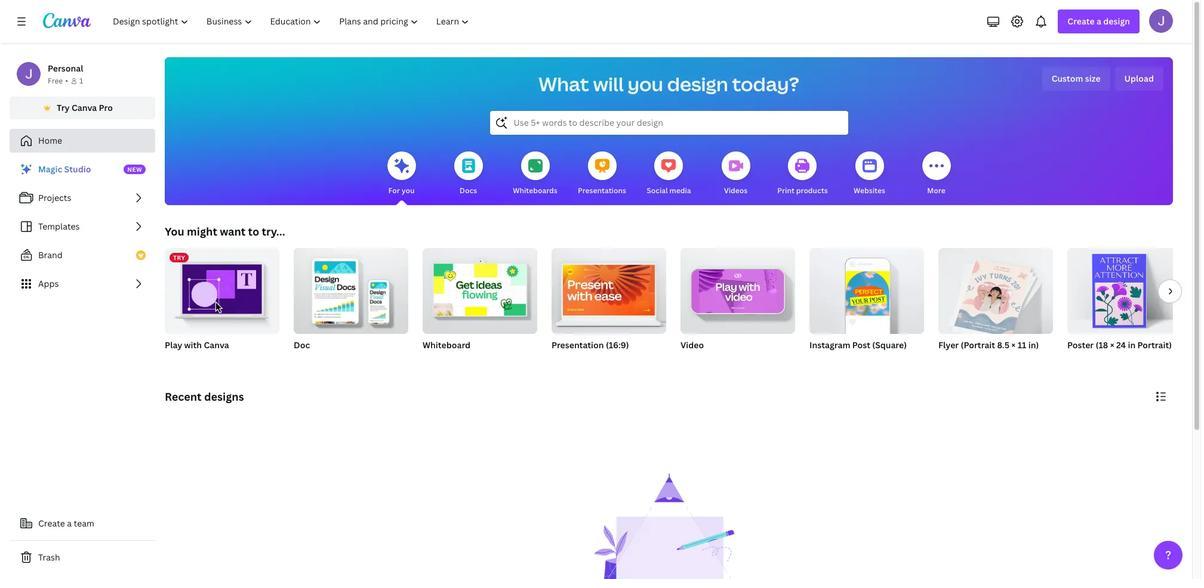 Task type: describe. For each thing, give the bounding box(es) containing it.
projects link
[[10, 186, 155, 210]]

whiteboards
[[513, 186, 557, 196]]

whiteboard unlimited
[[423, 340, 470, 365]]

video
[[681, 340, 704, 351]]

create a team
[[38, 518, 94, 530]]

more
[[927, 186, 945, 196]]

projects
[[38, 192, 71, 204]]

today?
[[732, 71, 799, 97]]

a for team
[[67, 518, 72, 530]]

websites
[[854, 186, 885, 196]]

social media
[[647, 186, 691, 196]]

templates
[[38, 221, 80, 232]]

what will you design today?
[[539, 71, 799, 97]]

(square)
[[872, 340, 907, 351]]

group for whiteboard
[[423, 244, 537, 334]]

canva inside group
[[204, 340, 229, 351]]

1 group from the left
[[294, 244, 408, 334]]

what
[[539, 71, 589, 97]]

top level navigation element
[[105, 10, 480, 33]]

group for video
[[681, 244, 795, 334]]

a for design
[[1097, 16, 1101, 27]]

docs button
[[454, 143, 483, 205]]

magic
[[38, 164, 62, 175]]

team
[[74, 518, 94, 530]]

doc
[[294, 340, 310, 351]]

home link
[[10, 129, 155, 153]]

flyer (portrait 8.5 × 11 in)
[[938, 340, 1039, 351]]

group for instagram post (square)
[[810, 244, 924, 334]]

presentation (16:9) 1920 × 1080 px
[[552, 340, 629, 365]]

will
[[593, 71, 624, 97]]

presentation
[[552, 340, 604, 351]]

design inside dropdown button
[[1103, 16, 1130, 27]]

custom size
[[1052, 73, 1101, 84]]

whiteboard
[[423, 340, 470, 351]]

try for try
[[173, 254, 185, 262]]

want
[[220, 224, 245, 239]]

in
[[1128, 340, 1136, 351]]

instagram
[[810, 340, 850, 351]]

might
[[187, 224, 217, 239]]

24
[[1116, 340, 1126, 351]]

0 vertical spatial you
[[628, 71, 663, 97]]

you inside button
[[402, 186, 415, 196]]

jacob simon image
[[1149, 9, 1173, 33]]

× for (16:9)
[[570, 355, 574, 365]]

trash
[[38, 552, 60, 564]]

apps
[[38, 278, 59, 290]]

docs
[[460, 186, 477, 196]]

unlimited
[[423, 355, 456, 365]]

home
[[38, 135, 62, 146]]

templates link
[[10, 215, 155, 239]]

with
[[184, 340, 202, 351]]

brand link
[[10, 244, 155, 267]]

in)
[[1029, 340, 1039, 351]]

play
[[165, 340, 182, 351]]

•
[[65, 76, 68, 86]]



Task type: locate. For each thing, give the bounding box(es) containing it.
0 horizontal spatial ×
[[570, 355, 574, 365]]

a
[[1097, 16, 1101, 27], [67, 518, 72, 530]]

1 vertical spatial you
[[402, 186, 415, 196]]

try down •
[[57, 102, 70, 113]]

you
[[165, 224, 184, 239]]

design up "search" search field
[[667, 71, 728, 97]]

for you
[[388, 186, 415, 196]]

presentations
[[578, 186, 626, 196]]

portrait)
[[1138, 340, 1172, 351]]

0 horizontal spatial a
[[67, 518, 72, 530]]

× left the 24
[[1110, 340, 1114, 351]]

1 vertical spatial design
[[667, 71, 728, 97]]

(16:9)
[[606, 340, 629, 351]]

instagram post (square) group
[[810, 244, 924, 367]]

instagram post (square)
[[810, 340, 907, 351]]

videos
[[724, 186, 748, 196]]

upload button
[[1115, 67, 1164, 91]]

brand
[[38, 250, 63, 261]]

free
[[48, 76, 63, 86]]

list containing magic studio
[[10, 158, 155, 296]]

1 horizontal spatial create
[[1068, 16, 1095, 27]]

free •
[[48, 76, 68, 86]]

try for try canva pro
[[57, 102, 70, 113]]

1
[[79, 76, 83, 86]]

× right '1920'
[[570, 355, 574, 365]]

to
[[248, 224, 259, 239]]

presentations button
[[578, 143, 626, 205]]

1 horizontal spatial a
[[1097, 16, 1101, 27]]

apps link
[[10, 272, 155, 296]]

create up custom size
[[1068, 16, 1095, 27]]

new
[[127, 165, 142, 174]]

group for poster (18 × 24 in portrait)
[[1067, 244, 1182, 334]]

try canva pro
[[57, 102, 113, 113]]

create for create a design
[[1068, 16, 1095, 27]]

a inside dropdown button
[[1097, 16, 1101, 27]]

(18
[[1096, 340, 1108, 351]]

0 vertical spatial design
[[1103, 16, 1130, 27]]

px
[[595, 355, 604, 365]]

create left team
[[38, 518, 65, 530]]

video group
[[681, 244, 795, 367]]

create a design
[[1068, 16, 1130, 27]]

3 group from the left
[[552, 244, 666, 334]]

group for presentation (16:9)
[[552, 244, 666, 334]]

design left jacob simon icon
[[1103, 16, 1130, 27]]

play with canva
[[165, 340, 229, 351]]

canva inside button
[[72, 102, 97, 113]]

presentation (16:9) group
[[552, 244, 666, 367]]

6 group from the left
[[938, 244, 1053, 338]]

× inside presentation (16:9) 1920 × 1080 px
[[570, 355, 574, 365]]

1 vertical spatial a
[[67, 518, 72, 530]]

try inside button
[[57, 102, 70, 113]]

design
[[1103, 16, 1130, 27], [667, 71, 728, 97]]

print products button
[[777, 143, 828, 205]]

poster
[[1067, 340, 1094, 351]]

personal
[[48, 63, 83, 74]]

media
[[670, 186, 691, 196]]

try...
[[262, 224, 285, 239]]

doc group
[[294, 244, 408, 367]]

whiteboards button
[[513, 143, 557, 205]]

for
[[388, 186, 400, 196]]

create for create a team
[[38, 518, 65, 530]]

post
[[852, 340, 870, 351]]

canva
[[72, 102, 97, 113], [204, 340, 229, 351]]

poster (18 × 24 in portrait)
[[1067, 340, 1172, 351]]

a inside button
[[67, 518, 72, 530]]

size
[[1085, 73, 1101, 84]]

1 vertical spatial try
[[173, 254, 185, 262]]

create inside dropdown button
[[1068, 16, 1095, 27]]

flyer
[[938, 340, 959, 351]]

canva left pro
[[72, 102, 97, 113]]

2 group from the left
[[423, 244, 537, 334]]

× inside "flyer (portrait 8.5 × 11 in)" group
[[1011, 340, 1016, 351]]

social media button
[[647, 143, 691, 205]]

0 horizontal spatial create
[[38, 518, 65, 530]]

you
[[628, 71, 663, 97], [402, 186, 415, 196]]

1 horizontal spatial you
[[628, 71, 663, 97]]

× for (portrait
[[1011, 340, 1016, 351]]

0 horizontal spatial try
[[57, 102, 70, 113]]

flyer (portrait 8.5 × 11 in) group
[[938, 244, 1053, 367]]

recent
[[165, 390, 202, 404]]

1 horizontal spatial try
[[173, 254, 185, 262]]

1920
[[552, 355, 569, 365]]

whiteboard group
[[423, 244, 537, 367]]

more button
[[922, 143, 951, 205]]

print products
[[777, 186, 828, 196]]

1 vertical spatial create
[[38, 518, 65, 530]]

2 horizontal spatial ×
[[1110, 340, 1114, 351]]

custom
[[1052, 73, 1083, 84]]

0 vertical spatial create
[[1068, 16, 1095, 27]]

you right for
[[402, 186, 415, 196]]

try down 'you'
[[173, 254, 185, 262]]

group
[[294, 244, 408, 334], [423, 244, 537, 334], [552, 244, 666, 334], [681, 244, 795, 334], [810, 244, 924, 334], [938, 244, 1053, 338], [1067, 244, 1182, 334]]

create inside button
[[38, 518, 65, 530]]

group for flyer (portrait 8.5 × 11 in)
[[938, 244, 1053, 338]]

try
[[57, 102, 70, 113], [173, 254, 185, 262]]

5 group from the left
[[810, 244, 924, 334]]

Search search field
[[514, 112, 824, 134]]

×
[[1011, 340, 1016, 351], [1110, 340, 1114, 351], [570, 355, 574, 365]]

poster (18 × 24 in portrait) group
[[1067, 244, 1182, 367]]

try canva pro button
[[10, 97, 155, 119]]

create a team button
[[10, 512, 155, 536]]

0 vertical spatial a
[[1097, 16, 1101, 27]]

magic studio
[[38, 164, 91, 175]]

a left team
[[67, 518, 72, 530]]

you right will at the top
[[628, 71, 663, 97]]

(portrait
[[961, 340, 995, 351]]

8.5
[[997, 340, 1010, 351]]

upload
[[1124, 73, 1154, 84]]

recent designs
[[165, 390, 244, 404]]

× inside poster (18 × 24 in portrait) group
[[1110, 340, 1114, 351]]

pro
[[99, 102, 113, 113]]

1 horizontal spatial design
[[1103, 16, 1130, 27]]

0 horizontal spatial you
[[402, 186, 415, 196]]

create
[[1068, 16, 1095, 27], [38, 518, 65, 530]]

a up the size
[[1097, 16, 1101, 27]]

list
[[10, 158, 155, 296]]

1 vertical spatial canva
[[204, 340, 229, 351]]

designs
[[204, 390, 244, 404]]

0 vertical spatial canva
[[72, 102, 97, 113]]

canva right with in the left bottom of the page
[[204, 340, 229, 351]]

create a design button
[[1058, 10, 1140, 33]]

11
[[1018, 340, 1027, 351]]

studio
[[64, 164, 91, 175]]

you might want to try...
[[165, 224, 285, 239]]

1 horizontal spatial canva
[[204, 340, 229, 351]]

social
[[647, 186, 668, 196]]

custom size button
[[1042, 67, 1110, 91]]

0 vertical spatial try
[[57, 102, 70, 113]]

0 horizontal spatial design
[[667, 71, 728, 97]]

trash link
[[10, 546, 155, 570]]

1 horizontal spatial ×
[[1011, 340, 1016, 351]]

websites button
[[854, 143, 885, 205]]

× left 11
[[1011, 340, 1016, 351]]

for you button
[[387, 143, 416, 205]]

None search field
[[490, 111, 848, 135]]

products
[[796, 186, 828, 196]]

try inside play with canva group
[[173, 254, 185, 262]]

0 horizontal spatial canva
[[72, 102, 97, 113]]

play with canva group
[[165, 248, 279, 352]]

4 group from the left
[[681, 244, 795, 334]]

1080
[[576, 355, 594, 365]]

videos button
[[721, 143, 750, 205]]

print
[[777, 186, 795, 196]]

7 group from the left
[[1067, 244, 1182, 334]]



Task type: vqa. For each thing, say whether or not it's contained in the screenshot.
the Higher education
no



